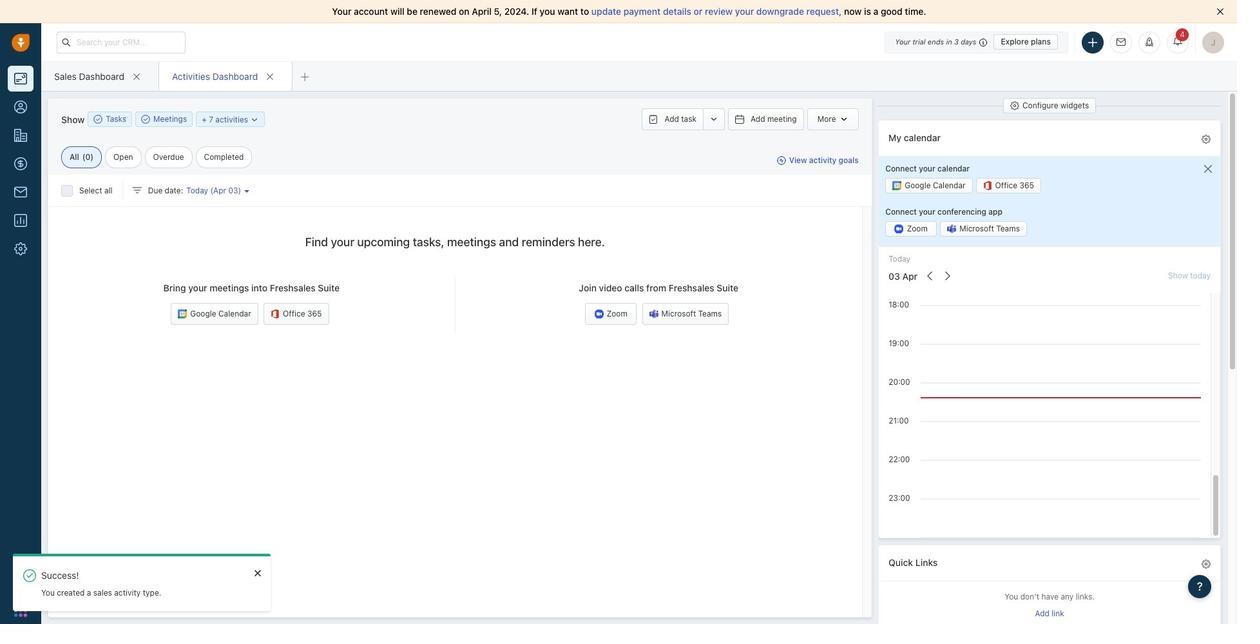 Task type: describe. For each thing, give the bounding box(es) containing it.
send email image
[[1117, 38, 1126, 47]]

down image
[[250, 115, 259, 124]]

phone image
[[14, 575, 27, 588]]

freshworks switcher image
[[14, 604, 27, 617]]



Task type: locate. For each thing, give the bounding box(es) containing it.
close image
[[255, 569, 261, 577]]

what's new image
[[1146, 37, 1155, 46]]

phone element
[[8, 569, 34, 594]]

close image
[[1217, 8, 1225, 15]]

Search your CRM... text field
[[57, 31, 186, 53]]



Task type: vqa. For each thing, say whether or not it's contained in the screenshot.
close image
yes



